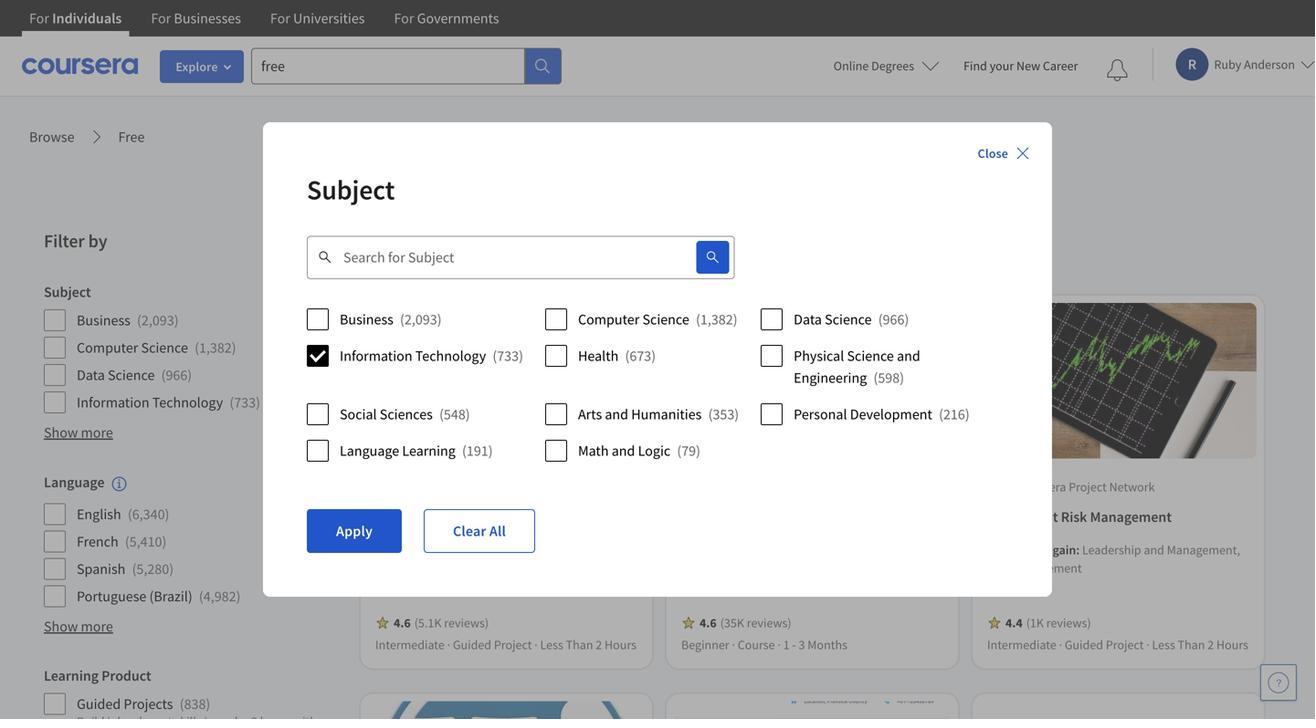 Task type: describe. For each thing, give the bounding box(es) containing it.
filter
[[44, 230, 85, 253]]

by
[[88, 230, 107, 253]]

than for introduction to microsoft excel
[[566, 637, 593, 653]]

social sciences ( 548 )
[[340, 406, 470, 424]]

technology inside select subject options element
[[415, 347, 486, 365]]

results
[[418, 229, 491, 261]]

beginner
[[681, 637, 729, 653]]

health ( 673 )
[[578, 347, 656, 365]]

individuals
[[52, 9, 122, 27]]

intermediate · guided project · less than 2 hours for microsoft
[[375, 637, 637, 653]]

months
[[808, 637, 848, 653]]

spanish
[[77, 560, 125, 578]]

you'll for introduction
[[407, 542, 438, 558]]

598
[[878, 369, 900, 387]]

skills for introduction to microsoft excel
[[375, 542, 405, 558]]

you'll for investment
[[1019, 542, 1050, 558]]

development
[[850, 406, 932, 424]]

information inside select subject options element
[[340, 347, 412, 365]]

intermediate · guided project · less than 2 hours for management
[[987, 637, 1249, 653]]

introduction to microsoft excel link
[[375, 508, 638, 527]]

introduction
[[375, 508, 454, 527]]

(1k
[[1026, 615, 1044, 632]]

4.4 (1k reviews)
[[1006, 615, 1091, 632]]

for universities
[[270, 9, 365, 27]]

for governments
[[394, 9, 499, 27]]

4 · from the left
[[778, 637, 781, 653]]

projects
[[124, 695, 173, 714]]

language group
[[44, 473, 343, 609]]

79
[[682, 442, 696, 460]]

838
[[184, 695, 206, 714]]

less for introduction to microsoft excel
[[540, 637, 563, 653]]

personal development ( 216 )
[[794, 406, 970, 424]]

new
[[1017, 58, 1040, 74]]

management inside leadership and management, risk management
[[1012, 560, 1082, 577]]

microsoft for analysis,
[[547, 542, 596, 558]]

network
[[1109, 479, 1155, 495]]

: for to
[[464, 542, 468, 558]]

logic
[[638, 442, 671, 460]]

universities
[[293, 9, 365, 27]]

find your new career
[[964, 58, 1078, 74]]

science inside physical science and engineering
[[847, 347, 894, 365]]

browse
[[29, 128, 74, 146]]

english ( 6,340 )
[[77, 505, 169, 524]]

( inside 'learning product' group
[[180, 695, 184, 714]]

your
[[990, 58, 1014, 74]]

project for investment risk management
[[1106, 637, 1144, 653]]

( 598 )
[[874, 369, 904, 387]]

coursera project network
[[1018, 479, 1155, 495]]

guided projects ( 838 )
[[77, 695, 210, 714]]

1,382 inside subject group
[[199, 339, 232, 357]]

966 inside select subject options element
[[883, 311, 905, 329]]

intermediate for introduction to microsoft excel
[[375, 637, 445, 653]]

project for introduction to microsoft excel
[[494, 637, 532, 653]]

career
[[1043, 58, 1078, 74]]

for for businesses
[[151, 9, 171, 27]]

physical science and engineering
[[794, 347, 920, 387]]

guided inside 'learning product' group
[[77, 695, 121, 714]]

4.4
[[1006, 615, 1023, 632]]

2 for investment risk management
[[1208, 637, 1214, 653]]

show for information technology
[[44, 424, 78, 442]]

show more for information technology ( 733 )
[[44, 424, 113, 442]]

help center image
[[1268, 672, 1290, 694]]

3
[[799, 637, 805, 653]]

hours for investment risk management
[[1217, 637, 1249, 653]]

(brazil)
[[149, 588, 192, 606]]

skills for investment risk management
[[987, 542, 1017, 558]]

humanities
[[631, 406, 702, 424]]

guided for to
[[453, 637, 491, 653]]

guided for risk
[[1065, 637, 1103, 653]]

physical
[[794, 347, 844, 365]]

for
[[496, 229, 528, 261]]

and for math and logic ( 79 )
[[612, 442, 635, 460]]

project up investment risk management
[[1069, 479, 1107, 495]]

733 inside select subject options element
[[497, 347, 519, 365]]

social
[[340, 406, 377, 424]]

math
[[578, 442, 609, 460]]

banner navigation
[[15, 0, 514, 37]]

show notifications image
[[1107, 59, 1128, 81]]

product
[[102, 667, 151, 685]]

5,280
[[136, 560, 169, 578]]

for businesses
[[151, 9, 241, 27]]

hours for introduction to microsoft excel
[[605, 637, 637, 653]]

216
[[943, 406, 965, 424]]

733 inside subject group
[[234, 394, 256, 412]]

free
[[118, 128, 145, 146]]

learning product group
[[44, 667, 343, 720]]

clear all
[[453, 522, 506, 541]]

excel,
[[599, 542, 629, 558]]

analysis,
[[498, 542, 544, 558]]

excel
[[534, 508, 566, 527]]

math and logic ( 79 )
[[578, 442, 701, 460]]

skills you'll gain : for introduction
[[375, 542, 470, 558]]

apply button
[[307, 510, 402, 554]]

management, inside data analysis, microsoft excel, data management, leadership and management
[[403, 560, 476, 577]]

course
[[738, 637, 775, 653]]

introduction to microsoft excel
[[375, 508, 566, 527]]

"free"
[[533, 229, 600, 261]]

5 · from the left
[[1059, 637, 1062, 653]]

and for leadership and management, risk management
[[1144, 542, 1164, 558]]

health
[[578, 347, 619, 365]]

intermediate for investment risk management
[[987, 637, 1057, 653]]

learning product
[[44, 667, 151, 685]]

portuguese
[[77, 588, 146, 606]]

risk inside leadership and management, risk management
[[987, 560, 1009, 577]]

4.6 (5.1k reviews)
[[394, 615, 489, 632]]

548
[[444, 406, 466, 424]]

find
[[964, 58, 987, 74]]

for individuals
[[29, 9, 122, 27]]

gain for risk
[[1053, 542, 1076, 558]]

governments
[[417, 9, 499, 27]]

reviews) for introduction
[[444, 615, 489, 632]]

close button
[[971, 137, 1038, 170]]

2 horizontal spatial management
[[1090, 508, 1172, 527]]

skills you'll gain : for investment
[[987, 542, 1082, 558]]

data analysis, microsoft excel, data management, leadership and management
[[375, 542, 633, 577]]

to
[[457, 508, 470, 527]]

leadership and management, risk management
[[987, 542, 1240, 577]]

for for individuals
[[29, 9, 49, 27]]

6 · from the left
[[1147, 637, 1150, 653]]

and inside physical science and engineering
[[897, 347, 920, 365]]

more for portuguese (brazil) ( 4,982 )
[[81, 618, 113, 636]]

investment risk management link
[[987, 508, 1249, 527]]

for for governments
[[394, 9, 414, 27]]

all
[[489, 522, 506, 541]]

7,825 results for "free"
[[353, 229, 600, 261]]

and for arts and humanities ( 353 )
[[605, 406, 628, 424]]



Task type: locate. For each thing, give the bounding box(es) containing it.
0 horizontal spatial management,
[[403, 560, 476, 577]]

1 horizontal spatial 2
[[1208, 637, 1214, 653]]

4 for from the left
[[394, 9, 414, 27]]

0 vertical spatial management,
[[1167, 542, 1240, 558]]

1 2 from the left
[[596, 637, 602, 653]]

show down portuguese
[[44, 618, 78, 636]]

business ( 2,093 ) inside subject group
[[77, 311, 179, 330]]

2 less from the left
[[1152, 637, 1175, 653]]

0 vertical spatial subject
[[307, 173, 395, 207]]

2,093 inside select subject options element
[[405, 311, 437, 329]]

leadership
[[1082, 542, 1141, 558], [478, 560, 538, 577]]

subject inside "dialog"
[[307, 173, 395, 207]]

0 horizontal spatial subject
[[44, 283, 91, 301]]

0 horizontal spatial 966
[[166, 366, 188, 385]]

1 horizontal spatial technology
[[415, 347, 486, 365]]

and right math
[[612, 442, 635, 460]]

coursera
[[1018, 479, 1066, 495]]

2 4.6 from the left
[[700, 615, 717, 632]]

1 horizontal spatial information technology ( 733 )
[[340, 347, 523, 365]]

arts and humanities ( 353 )
[[578, 406, 739, 424]]

0 horizontal spatial skills
[[375, 542, 405, 558]]

1 vertical spatial subject
[[44, 283, 91, 301]]

learning left product
[[44, 667, 99, 685]]

apply
[[336, 522, 373, 541]]

4.6 for 4.6 (5.1k reviews)
[[394, 615, 411, 632]]

gain
[[441, 542, 464, 558], [1053, 542, 1076, 558]]

3 for from the left
[[270, 9, 290, 27]]

intermediate down (5.1k
[[375, 637, 445, 653]]

1 skills you'll gain : from the left
[[375, 542, 470, 558]]

0 vertical spatial risk
[[1061, 508, 1087, 527]]

language for language
[[44, 474, 105, 492]]

portuguese (brazil) ( 4,982 )
[[77, 588, 241, 606]]

intermediate down 4.4
[[987, 637, 1057, 653]]

0 horizontal spatial 2,093
[[141, 311, 174, 330]]

management, inside leadership and management, risk management
[[1167, 542, 1240, 558]]

0 horizontal spatial 1,382
[[199, 339, 232, 357]]

microsoft
[[473, 508, 531, 527], [547, 542, 596, 558]]

0 vertical spatial 733
[[497, 347, 519, 365]]

2 for from the left
[[151, 9, 171, 27]]

guided down 4.4 (1k reviews)
[[1065, 637, 1103, 653]]

1 horizontal spatial less
[[1152, 637, 1175, 653]]

clear
[[453, 522, 486, 541]]

0 horizontal spatial business
[[77, 311, 130, 330]]

for for universities
[[270, 9, 290, 27]]

business inside subject group
[[77, 311, 130, 330]]

1 horizontal spatial computer science ( 1,382 )
[[578, 311, 738, 329]]

leadership inside data analysis, microsoft excel, data management, leadership and management
[[478, 560, 538, 577]]

0 vertical spatial leadership
[[1082, 542, 1141, 558]]

sciences
[[380, 406, 433, 424]]

and up ( 598 ) at bottom right
[[897, 347, 920, 365]]

technology inside subject group
[[152, 394, 223, 412]]

for left governments
[[394, 9, 414, 27]]

management,
[[1167, 542, 1240, 558], [403, 560, 476, 577]]

:
[[464, 542, 468, 558], [1076, 542, 1080, 558]]

1 less from the left
[[540, 637, 563, 653]]

language inside 'group'
[[44, 474, 105, 492]]

0 vertical spatial 1,382
[[700, 311, 733, 329]]

microsoft for to
[[473, 508, 531, 527]]

1 intermediate from the left
[[375, 637, 445, 653]]

and down investment risk management "link"
[[1144, 542, 1164, 558]]

1 horizontal spatial business ( 2,093 )
[[340, 311, 442, 329]]

computer
[[578, 311, 640, 329], [77, 339, 138, 357]]

less
[[540, 637, 563, 653], [1152, 637, 1175, 653]]

1 horizontal spatial gain
[[1053, 542, 1076, 558]]

2 show from the top
[[44, 618, 78, 636]]

and right arts
[[605, 406, 628, 424]]

0 horizontal spatial microsoft
[[473, 508, 531, 527]]

0 vertical spatial learning
[[402, 442, 456, 460]]

0 horizontal spatial skills you'll gain :
[[375, 542, 470, 558]]

computer science ( 1,382 ) inside subject group
[[77, 339, 236, 357]]

more for information technology ( 733 )
[[81, 424, 113, 442]]

7,825
[[353, 229, 413, 261]]

business ( 2,093 ) down 7,825
[[340, 311, 442, 329]]

1 vertical spatial data science ( 966 )
[[77, 366, 192, 385]]

management inside data analysis, microsoft excel, data management, leadership and management
[[563, 560, 633, 577]]

0 horizontal spatial 4.6
[[394, 615, 411, 632]]

3 · from the left
[[732, 637, 735, 653]]

leadership down analysis,
[[478, 560, 538, 577]]

2 · from the left
[[535, 637, 538, 653]]

: for risk
[[1076, 542, 1080, 558]]

1 horizontal spatial business
[[340, 311, 394, 329]]

data inside select subject options element
[[794, 311, 822, 329]]

reviews) up beginner · course · 1 - 3 months
[[747, 615, 792, 632]]

1 horizontal spatial leadership
[[1082, 542, 1141, 558]]

0 vertical spatial microsoft
[[473, 508, 531, 527]]

0 vertical spatial computer
[[578, 311, 640, 329]]

you'll down introduction
[[407, 542, 438, 558]]

leadership down investment risk management "link"
[[1082, 542, 1141, 558]]

subject dialog
[[263, 122, 1052, 597]]

1 horizontal spatial 4.6
[[700, 615, 717, 632]]

0 horizontal spatial language
[[44, 474, 105, 492]]

0 horizontal spatial computer
[[77, 339, 138, 357]]

than for investment risk management
[[1178, 637, 1205, 653]]

and
[[897, 347, 920, 365], [605, 406, 628, 424], [612, 442, 635, 460], [1144, 542, 1164, 558], [540, 560, 561, 577]]

browse link
[[29, 126, 74, 148]]

2 gain from the left
[[1053, 542, 1076, 558]]

4,982
[[203, 588, 236, 606]]

0 vertical spatial information
[[340, 347, 412, 365]]

skills you'll gain :
[[375, 542, 470, 558], [987, 542, 1082, 558]]

computer science ( 1,382 ) inside select subject options element
[[578, 311, 738, 329]]

1 horizontal spatial management
[[1012, 560, 1082, 577]]

microsoft inside data analysis, microsoft excel, data management, leadership and management
[[547, 542, 596, 558]]

find your new career link
[[955, 55, 1087, 78]]

less for investment risk management
[[1152, 637, 1175, 653]]

language inside select subject options element
[[340, 442, 399, 460]]

reviews) right (5.1k
[[444, 615, 489, 632]]

1 vertical spatial 966
[[166, 366, 188, 385]]

1 vertical spatial 733
[[234, 394, 256, 412]]

intermediate · guided project · less than 2 hours down '4.6 (5.1k reviews)'
[[375, 637, 637, 653]]

)
[[437, 311, 442, 329], [733, 311, 738, 329], [905, 311, 909, 329], [174, 311, 179, 330], [232, 339, 236, 357], [519, 347, 523, 365], [651, 347, 656, 365], [188, 366, 192, 385], [900, 369, 904, 387], [256, 394, 260, 412], [466, 406, 470, 424], [735, 406, 739, 424], [965, 406, 970, 424], [488, 442, 493, 460], [696, 442, 701, 460], [165, 505, 169, 524], [162, 533, 167, 551], [169, 560, 174, 578], [236, 588, 241, 606], [206, 695, 210, 714]]

1 horizontal spatial guided
[[453, 637, 491, 653]]

1 vertical spatial computer
[[77, 339, 138, 357]]

reviews) for investment
[[1047, 615, 1091, 632]]

1 horizontal spatial risk
[[1061, 508, 1087, 527]]

1 vertical spatial show
[[44, 618, 78, 636]]

clear all button
[[424, 510, 535, 554]]

subject for computer science
[[307, 173, 395, 207]]

risk down investment
[[987, 560, 1009, 577]]

show more button
[[44, 422, 113, 444], [44, 616, 113, 638]]

1 horizontal spatial than
[[1178, 637, 1205, 653]]

0 vertical spatial data science ( 966 )
[[794, 311, 909, 329]]

1 horizontal spatial information
[[340, 347, 412, 365]]

0 vertical spatial technology
[[415, 347, 486, 365]]

language learning ( 191 )
[[340, 442, 493, 460]]

you'll down investment
[[1019, 542, 1050, 558]]

leadership inside leadership and management, risk management
[[1082, 542, 1141, 558]]

2 2 from the left
[[1208, 637, 1214, 653]]

1 horizontal spatial intermediate
[[987, 637, 1057, 653]]

show more button up english
[[44, 422, 113, 444]]

data science ( 966 ) inside subject group
[[77, 366, 192, 385]]

show more button for portuguese
[[44, 616, 113, 638]]

0 horizontal spatial leadership
[[478, 560, 538, 577]]

more
[[81, 424, 113, 442], [81, 618, 113, 636]]

management down network
[[1090, 508, 1172, 527]]

investment
[[987, 508, 1058, 527]]

2,093 inside subject group
[[141, 311, 174, 330]]

1 · from the left
[[447, 637, 450, 653]]

information technology ( 733 ) inside subject group
[[77, 394, 260, 412]]

1 horizontal spatial 966
[[883, 311, 905, 329]]

select subject options element
[[307, 301, 1008, 469]]

filter by
[[44, 230, 107, 253]]

show more button for information
[[44, 422, 113, 444]]

(5.1k
[[414, 615, 442, 632]]

2 hours from the left
[[1217, 637, 1249, 653]]

2 more from the top
[[81, 618, 113, 636]]

1 vertical spatial information
[[77, 394, 149, 412]]

(
[[400, 311, 405, 329], [696, 311, 700, 329], [878, 311, 883, 329], [137, 311, 141, 330], [195, 339, 199, 357], [493, 347, 497, 365], [625, 347, 630, 365], [161, 366, 166, 385], [874, 369, 878, 387], [230, 394, 234, 412], [439, 406, 444, 424], [708, 406, 713, 424], [939, 406, 943, 424], [462, 442, 467, 460], [677, 442, 682, 460], [128, 505, 132, 524], [125, 533, 129, 551], [132, 560, 136, 578], [199, 588, 203, 606], [180, 695, 184, 714]]

4.6 (35k reviews)
[[700, 615, 792, 632]]

guided down '4.6 (5.1k reviews)'
[[453, 637, 491, 653]]

for left businesses
[[151, 9, 171, 27]]

language for language learning ( 191 )
[[340, 442, 399, 460]]

5,410
[[129, 533, 162, 551]]

0 vertical spatial show more button
[[44, 422, 113, 444]]

None search field
[[251, 48, 562, 84]]

english
[[77, 505, 121, 524]]

1 horizontal spatial language
[[340, 442, 399, 460]]

0 horizontal spatial less
[[540, 637, 563, 653]]

0 horizontal spatial data science ( 966 )
[[77, 366, 192, 385]]

reviews) right (1k
[[1047, 615, 1091, 632]]

1 vertical spatial 1,382
[[199, 339, 232, 357]]

2 skills you'll gain : from the left
[[987, 542, 1082, 558]]

0 vertical spatial computer science ( 1,382 )
[[578, 311, 738, 329]]

reviews)
[[444, 615, 489, 632], [747, 615, 792, 632], [1047, 615, 1091, 632]]

subject for (
[[44, 283, 91, 301]]

1 horizontal spatial reviews)
[[747, 615, 792, 632]]

science
[[643, 311, 689, 329], [825, 311, 872, 329], [141, 339, 188, 357], [847, 347, 894, 365], [108, 366, 155, 385]]

6,340
[[132, 505, 165, 524]]

skills you'll gain : down introduction
[[375, 542, 470, 558]]

1 horizontal spatial 2,093
[[405, 311, 437, 329]]

1,382 inside select subject options element
[[700, 311, 733, 329]]

1 show more button from the top
[[44, 422, 113, 444]]

more up english
[[81, 424, 113, 442]]

language up english
[[44, 474, 105, 492]]

2 show more button from the top
[[44, 616, 113, 638]]

: down the clear at the left bottom of page
[[464, 542, 468, 558]]

1 horizontal spatial skills
[[987, 542, 1017, 558]]

1 you'll from the left
[[407, 542, 438, 558]]

2 horizontal spatial reviews)
[[1047, 615, 1091, 632]]

1 vertical spatial microsoft
[[547, 542, 596, 558]]

computer inside subject group
[[77, 339, 138, 357]]

subject inside group
[[44, 283, 91, 301]]

business ( 2,093 ) down "by"
[[77, 311, 179, 330]]

1 4.6 from the left
[[394, 615, 411, 632]]

business down 7,825
[[340, 311, 394, 329]]

show more for portuguese (brazil) ( 4,982 )
[[44, 618, 113, 636]]

beginner · course · 1 - 3 months
[[681, 637, 848, 653]]

0 vertical spatial show
[[44, 424, 78, 442]]

guided down learning product
[[77, 695, 121, 714]]

project down leadership and management, risk management
[[1106, 637, 1144, 653]]

project down data analysis, microsoft excel, data management, leadership and management
[[494, 637, 532, 653]]

0 vertical spatial show more
[[44, 424, 113, 442]]

0 horizontal spatial computer science ( 1,382 )
[[77, 339, 236, 357]]

show more up english
[[44, 424, 113, 442]]

learning down the sciences at the left
[[402, 442, 456, 460]]

0 horizontal spatial information technology ( 733 )
[[77, 394, 260, 412]]

subject group
[[44, 283, 343, 415]]

2 intermediate from the left
[[987, 637, 1057, 653]]

0 horizontal spatial information
[[77, 394, 149, 412]]

show more
[[44, 424, 113, 442], [44, 618, 113, 636]]

1 horizontal spatial management,
[[1167, 542, 1240, 558]]

1 for from the left
[[29, 9, 49, 27]]

arts
[[578, 406, 602, 424]]

1 show more from the top
[[44, 424, 113, 442]]

0 horizontal spatial risk
[[987, 560, 1009, 577]]

0 vertical spatial language
[[340, 442, 399, 460]]

spanish ( 5,280 )
[[77, 560, 174, 578]]

skills down introduction
[[375, 542, 405, 558]]

2 reviews) from the left
[[747, 615, 792, 632]]

language down social
[[340, 442, 399, 460]]

2 than from the left
[[1178, 637, 1205, 653]]

subject
[[307, 173, 395, 207], [44, 283, 91, 301]]

for left the "individuals"
[[29, 9, 49, 27]]

and inside data analysis, microsoft excel, data management, leadership and management
[[540, 560, 561, 577]]

business ( 2,093 ) inside select subject options element
[[340, 311, 442, 329]]

1 intermediate · guided project · less than 2 hours from the left
[[375, 637, 637, 653]]

show
[[44, 424, 78, 442], [44, 618, 78, 636]]

subject up 7,825
[[307, 173, 395, 207]]

gain for to
[[441, 542, 464, 558]]

learning
[[402, 442, 456, 460], [44, 667, 99, 685]]

business inside select subject options element
[[340, 311, 394, 329]]

353
[[713, 406, 735, 424]]

4.6 left (5.1k
[[394, 615, 411, 632]]

1 hours from the left
[[605, 637, 637, 653]]

for left universities
[[270, 9, 290, 27]]

0 horizontal spatial than
[[566, 637, 593, 653]]

learning inside select subject options element
[[402, 442, 456, 460]]

guided
[[453, 637, 491, 653], [1065, 637, 1103, 653], [77, 695, 121, 714]]

1 vertical spatial more
[[81, 618, 113, 636]]

0 horizontal spatial learning
[[44, 667, 99, 685]]

0 horizontal spatial you'll
[[407, 542, 438, 558]]

1 vertical spatial computer science ( 1,382 )
[[77, 339, 236, 357]]

information
[[340, 347, 412, 365], [77, 394, 149, 412]]

subject down filter
[[44, 283, 91, 301]]

1 : from the left
[[464, 542, 468, 558]]

show more down portuguese
[[44, 618, 113, 636]]

data inside subject group
[[77, 366, 105, 385]]

0 vertical spatial more
[[81, 424, 113, 442]]

french ( 5,410 )
[[77, 533, 167, 551]]

0 horizontal spatial reviews)
[[444, 615, 489, 632]]

0 vertical spatial 966
[[883, 311, 905, 329]]

Search by keyword search field
[[332, 236, 653, 279]]

(35k
[[720, 615, 744, 632]]

2 you'll from the left
[[1019, 542, 1050, 558]]

computer inside select subject options element
[[578, 311, 640, 329]]

technology
[[415, 347, 486, 365], [152, 394, 223, 412]]

and inside leadership and management, risk management
[[1144, 542, 1164, 558]]

2,093
[[405, 311, 437, 329], [141, 311, 174, 330]]

show for portuguese (brazil)
[[44, 618, 78, 636]]

skills down investment
[[987, 542, 1017, 558]]

risk down 'coursera project network'
[[1061, 508, 1087, 527]]

1 reviews) from the left
[[444, 615, 489, 632]]

1 horizontal spatial intermediate · guided project · less than 2 hours
[[987, 637, 1249, 653]]

2
[[596, 637, 602, 653], [1208, 637, 1214, 653]]

4.6 up beginner
[[700, 615, 717, 632]]

and down analysis,
[[540, 560, 561, 577]]

intermediate · guided project · less than 2 hours down 4.4 (1k reviews)
[[987, 637, 1249, 653]]

1 vertical spatial technology
[[152, 394, 223, 412]]

show up english
[[44, 424, 78, 442]]

learning inside 'learning product' group
[[44, 667, 99, 685]]

1 more from the top
[[81, 424, 113, 442]]

coursera image
[[22, 51, 138, 81]]

more down portuguese
[[81, 618, 113, 636]]

management down excel,
[[563, 560, 633, 577]]

1 vertical spatial management,
[[403, 560, 476, 577]]

0 horizontal spatial 733
[[234, 394, 256, 412]]

1 horizontal spatial microsoft
[[547, 542, 596, 558]]

gain down the clear at the left bottom of page
[[441, 542, 464, 558]]

close
[[978, 145, 1008, 162]]

business ( 2,093 )
[[340, 311, 442, 329], [77, 311, 179, 330]]

show more button down portuguese
[[44, 616, 113, 638]]

information technology ( 733 ) inside select subject options element
[[340, 347, 523, 365]]

2 skills from the left
[[987, 542, 1017, 558]]

2 for introduction to microsoft excel
[[596, 637, 602, 653]]

2 show more from the top
[[44, 618, 113, 636]]

1 horizontal spatial computer
[[578, 311, 640, 329]]

1 than from the left
[[566, 637, 593, 653]]

1 vertical spatial leadership
[[478, 560, 538, 577]]

1 vertical spatial learning
[[44, 667, 99, 685]]

966 inside subject group
[[166, 366, 188, 385]]

management up 4.4 (1k reviews)
[[1012, 560, 1082, 577]]

2 intermediate · guided project · less than 2 hours from the left
[[987, 637, 1249, 653]]

data science ( 966 ) inside select subject options element
[[794, 311, 909, 329]]

french
[[77, 533, 118, 551]]

skills
[[375, 542, 405, 558], [987, 542, 1017, 558]]

0 horizontal spatial guided
[[77, 695, 121, 714]]

: down investment risk management
[[1076, 542, 1080, 558]]

0 horizontal spatial intermediate
[[375, 637, 445, 653]]

for
[[29, 9, 49, 27], [151, 9, 171, 27], [270, 9, 290, 27], [394, 9, 414, 27]]

1 horizontal spatial learning
[[402, 442, 456, 460]]

skills you'll gain : down investment
[[987, 542, 1082, 558]]

1 vertical spatial show more button
[[44, 616, 113, 638]]

0 horizontal spatial management
[[563, 560, 633, 577]]

1 vertical spatial information technology ( 733 )
[[77, 394, 260, 412]]

0 horizontal spatial 2
[[596, 637, 602, 653]]

1 horizontal spatial subject
[[307, 173, 395, 207]]

1
[[783, 637, 790, 653]]

you'll
[[407, 542, 438, 558], [1019, 542, 1050, 558]]

0 horizontal spatial gain
[[441, 542, 464, 558]]

1 horizontal spatial you'll
[[1019, 542, 1050, 558]]

·
[[447, 637, 450, 653], [535, 637, 538, 653], [732, 637, 735, 653], [778, 637, 781, 653], [1059, 637, 1062, 653], [1147, 637, 1150, 653]]

business down "by"
[[77, 311, 130, 330]]

0 vertical spatial information technology ( 733 )
[[340, 347, 523, 365]]

2 : from the left
[[1076, 542, 1080, 558]]

engineering
[[794, 369, 867, 387]]

1 show from the top
[[44, 424, 78, 442]]

1 horizontal spatial hours
[[1217, 637, 1249, 653]]

) inside 'learning product' group
[[206, 695, 210, 714]]

4.6 for 4.6 (35k reviews)
[[700, 615, 717, 632]]

search image
[[706, 250, 720, 265]]

3 reviews) from the left
[[1047, 615, 1091, 632]]

gain down investment risk management
[[1053, 542, 1076, 558]]

966
[[883, 311, 905, 329], [166, 366, 188, 385]]

0 horizontal spatial technology
[[152, 394, 223, 412]]

1 vertical spatial risk
[[987, 560, 1009, 577]]

1 horizontal spatial data science ( 966 )
[[794, 311, 909, 329]]

1 skills from the left
[[375, 542, 405, 558]]

1 gain from the left
[[441, 542, 464, 558]]

data
[[794, 311, 822, 329], [77, 366, 105, 385], [470, 542, 495, 558], [375, 560, 400, 577]]

investment risk management
[[987, 508, 1172, 527]]

information inside subject group
[[77, 394, 149, 412]]

personal
[[794, 406, 847, 424]]



Task type: vqa. For each thing, say whether or not it's contained in the screenshot.
"Search By Keyword" search field
yes



